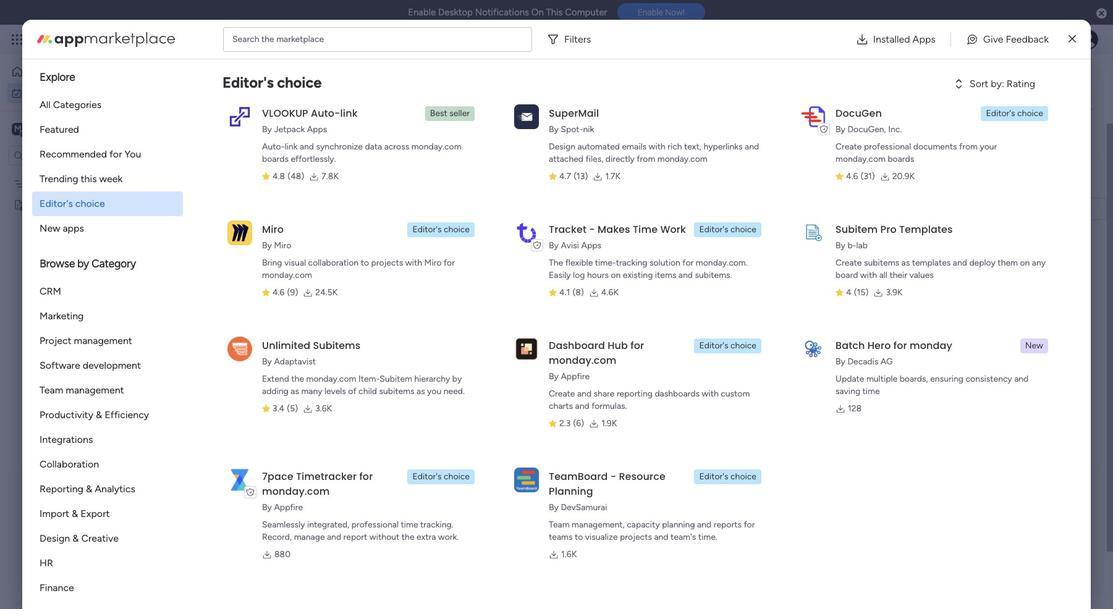 Task type: describe. For each thing, give the bounding box(es) containing it.
update multiple boards, ensuring consistency and saving time
[[836, 374, 1029, 397]]

projects inside the team management, capacity planning and reports for teams to visualize projects and team's time.
[[620, 532, 652, 543]]

app logo image for create subitems as templates and deploy them on any board with all their values
[[801, 221, 826, 245]]

choice for tracket - makes time work
[[731, 224, 757, 235]]

app logo image for design automated emails with rich text, hyperlinks and attached files, directly from monday.com
[[514, 104, 539, 129]]

search image
[[284, 129, 294, 138]]

monday.com inside dashboard hub for monday.com
[[549, 354, 617, 368]]

rating
[[1007, 78, 1035, 90]]

management for team management
[[66, 384, 124, 396]]

monday.com inside create professional documents from your monday.com boards
[[836, 154, 886, 164]]

/ for next week /
[[268, 334, 273, 350]]

software development
[[40, 360, 141, 371]]

4
[[846, 287, 852, 298]]

app logo image for extend the monday.com item-subitem hierarchy by adding as many levels of child subitems as you need.
[[227, 337, 252, 361]]

1.7k
[[605, 171, 621, 182]]

templates
[[912, 258, 951, 268]]

0 inside next week / 0 items
[[276, 338, 282, 349]]

my work
[[27, 87, 60, 98]]

app logo image left "docugen"
[[801, 104, 826, 129]]

monday.com inside design automated emails with rich text, hyperlinks and attached files, directly from monday.com
[[658, 154, 708, 164]]

by for 7pace timetracker for monday.com
[[262, 503, 272, 513]]

week for next
[[236, 334, 265, 350]]

by appfire for dashboard hub for monday.com
[[549, 371, 590, 382]]

time inside update multiple boards, ensuring consistency and saving time
[[863, 386, 880, 397]]

enable for enable desktop notifications on this computer
[[408, 7, 436, 18]]

editor's for 7pace timetracker for monday.com
[[413, 472, 442, 482]]

categories
[[53, 99, 102, 111]]

with inside create subitems as templates and deploy them on any board with all their values
[[860, 270, 877, 281]]

0 inside "this week / 0 items"
[[274, 294, 280, 304]]

editor's choice for dashboard hub for monday.com
[[699, 341, 757, 351]]

monday work management
[[55, 32, 192, 46]]

create inside create subitems as templates and deploy them on any board with all their values
[[836, 258, 862, 268]]

management,
[[572, 520, 625, 530]]

give
[[983, 33, 1004, 45]]

lottie animation element
[[0, 485, 158, 609]]

from inside create professional documents from your monday.com boards
[[959, 142, 978, 152]]

1 vertical spatial work
[[660, 223, 686, 237]]

and inside the flexible time-tracking solution for monday.com. easily log hours on existing items and subitems.
[[679, 270, 693, 281]]

0 inside the today / 0 items
[[255, 249, 260, 260]]

subitem inside subitem pro templates by b-lab
[[836, 223, 878, 237]]

the
[[549, 258, 563, 268]]

app logo image left 7pace
[[227, 468, 252, 492]]

dashboards
[[655, 389, 700, 399]]

enable desktop notifications on this computer
[[408, 7, 607, 18]]

notifications
[[475, 7, 529, 18]]

past
[[208, 179, 233, 194]]

computer
[[565, 7, 607, 18]]

by for vlookup auto-link
[[262, 124, 272, 135]]

editor's choice for docugen
[[986, 108, 1043, 119]]

flexible
[[565, 258, 593, 268]]

monday.com inside 7pace timetracker for monday.com
[[262, 485, 330, 499]]

tracking.
[[420, 520, 454, 530]]

extend
[[262, 374, 289, 384]]

2.3
[[559, 418, 571, 429]]

apps for tracket - makes time work
[[581, 240, 601, 251]]

miro inside bring visual collaboration to projects with miro for monday.com
[[424, 258, 442, 268]]

next
[[208, 334, 233, 350]]

with inside create and share reporting dashboards with custom charts and formulas.
[[702, 389, 719, 399]]

any
[[1032, 258, 1046, 268]]

by devsamurai
[[549, 503, 607, 513]]

4.6 for docugen
[[846, 171, 858, 182]]

browse
[[40, 257, 75, 271]]

automated
[[578, 142, 620, 152]]

hours
[[587, 270, 609, 281]]

4.8
[[273, 171, 285, 182]]

multiple
[[867, 374, 898, 384]]

0 vertical spatial management
[[125, 32, 192, 46]]

across
[[384, 142, 409, 152]]

software
[[40, 360, 80, 371]]

apps image
[[978, 33, 990, 46]]

design automated emails with rich text, hyperlinks and attached files, directly from monday.com
[[549, 142, 759, 164]]

apps marketplace image
[[37, 32, 175, 47]]

all
[[40, 99, 51, 111]]

- for tracket
[[589, 223, 595, 237]]

for inside dashboard hub for monday.com
[[631, 339, 644, 353]]

app logo image for create and share reporting dashboards with custom charts and formulas.
[[514, 337, 539, 361]]

on inside create subitems as templates and deploy them on any board with all their values
[[1020, 258, 1030, 268]]

tracking
[[616, 258, 647, 268]]

1 horizontal spatial monday
[[910, 339, 952, 353]]

/ for past dates /
[[270, 179, 276, 194]]

1 image
[[933, 25, 944, 39]]

0 left adding at the left of page
[[248, 383, 253, 393]]

ensuring
[[930, 374, 964, 384]]

1 vertical spatial miro
[[274, 240, 291, 251]]

1 horizontal spatial this
[[546, 7, 563, 18]]

saving
[[836, 386, 861, 397]]

4.6 (9)
[[273, 287, 298, 298]]

choice for teamboard - resource planning
[[731, 472, 757, 482]]

monday.com.
[[696, 258, 748, 268]]

hyperlinks
[[704, 142, 743, 152]]

supermail by spot-nik
[[549, 106, 599, 135]]

by miro
[[262, 240, 291, 251]]

easily
[[549, 270, 571, 281]]

management for project management
[[74, 335, 132, 347]]

decadis
[[848, 357, 879, 367]]

and left share at the right of page
[[577, 389, 592, 399]]

Search in workspace field
[[26, 148, 103, 163]]

search the marketplace
[[232, 34, 324, 44]]

7.8k
[[322, 171, 339, 182]]

all categories
[[40, 99, 102, 111]]

nik
[[583, 124, 594, 135]]

log
[[573, 270, 585, 281]]

reporting
[[40, 483, 83, 495]]

0 horizontal spatial this
[[208, 290, 231, 305]]

avisi
[[561, 240, 579, 251]]

create and share reporting dashboards with custom charts and formulas.
[[549, 389, 750, 412]]

and inside seamlessly integrated, professional time tracking. record, manage and report without the extra work.
[[327, 532, 341, 543]]

design for design automated emails with rich text, hyperlinks and attached files, directly from monday.com
[[549, 142, 576, 152]]

editor's for docugen
[[986, 108, 1015, 119]]

workspace selection element
[[12, 121, 103, 138]]

item
[[285, 182, 302, 193]]

customize
[[414, 128, 456, 138]]

by appfire for 7pace timetracker for monday.com
[[262, 503, 303, 513]]

7pace
[[262, 470, 293, 484]]

marketing for marketing
[[40, 310, 84, 322]]

0 horizontal spatial as
[[291, 386, 299, 397]]

4.6k
[[601, 287, 619, 298]]

design & creative
[[40, 533, 119, 545]]

4.6 (31)
[[846, 171, 875, 182]]

editor's for miro
[[413, 224, 442, 235]]

1.9k
[[602, 418, 617, 429]]

best
[[430, 108, 447, 119]]

my for my work
[[27, 87, 39, 98]]

see plans button
[[199, 30, 259, 49]]

app logo image for bring visual collaboration to projects with miro for monday.com
[[227, 221, 252, 245]]

0 horizontal spatial work
[[219, 72, 268, 100]]

marketplace
[[276, 34, 324, 44]]

new apps
[[40, 223, 84, 234]]

0 vertical spatial miro
[[262, 223, 284, 237]]

work for my
[[41, 87, 60, 98]]

by avisi apps
[[549, 240, 601, 251]]

marketing plan
[[29, 178, 86, 189]]

batch
[[836, 339, 865, 353]]

by for dashboard hub for monday.com
[[549, 371, 559, 382]]

see
[[216, 34, 231, 45]]

finance
[[40, 582, 74, 594]]

app logo image for update multiple boards, ensuring consistency and saving time
[[801, 337, 826, 362]]

give feedback link
[[956, 27, 1059, 52]]

monday.com inside the "auto-link and synchronize data across monday.com boards effortlessly."
[[411, 142, 462, 152]]

by for docugen
[[836, 124, 846, 135]]

boards inside create professional documents from your monday.com boards
[[888, 154, 914, 164]]

editor's choice for tracket - makes time work
[[699, 224, 757, 235]]

dapulse close image
[[1097, 7, 1107, 20]]

list box containing marketing plan
[[0, 171, 158, 382]]

enable now! button
[[617, 3, 705, 22]]

choice for 7pace timetracker for monday.com
[[444, 472, 470, 482]]

adding
[[262, 386, 289, 397]]

for inside the flexible time-tracking solution for monday.com. easily log hours on existing items and subitems.
[[683, 258, 694, 268]]

work for monday
[[100, 32, 122, 46]]

the flexible time-tracking solution for monday.com. easily log hours on existing items and subitems.
[[549, 258, 748, 281]]

items inside the flexible time-tracking solution for monday.com. easily log hours on existing items and subitems.
[[655, 270, 676, 281]]

development
[[83, 360, 141, 371]]

create subitems as templates and deploy them on any board with all their values
[[836, 258, 1046, 281]]

hero
[[868, 339, 891, 353]]

choice for dashboard hub for monday.com
[[731, 341, 757, 351]]

kendall parks image
[[1079, 30, 1098, 49]]

3.6k
[[315, 404, 332, 414]]

editor's for tracket - makes time work
[[699, 224, 729, 235]]

apps for vlookup auto-link
[[307, 124, 327, 135]]

collaboration
[[308, 258, 359, 268]]

manage
[[294, 532, 325, 543]]

done
[[346, 128, 366, 138]]

spot-
[[561, 124, 583, 135]]

as inside create subitems as templates and deploy them on any board with all their values
[[902, 258, 910, 268]]

vlookup auto-link
[[262, 106, 358, 121]]

recommended for you
[[40, 148, 141, 160]]

(8)
[[573, 287, 584, 298]]

4.7 (13)
[[559, 171, 588, 182]]

(9)
[[287, 287, 298, 298]]

give feedback button
[[956, 27, 1059, 52]]

the for search
[[261, 34, 274, 44]]

seller
[[450, 108, 470, 119]]



Task type: locate. For each thing, give the bounding box(es) containing it.
1 vertical spatial on
[[611, 270, 621, 281]]

of
[[348, 386, 356, 397]]

lottie animation image
[[0, 485, 158, 609]]

the inside seamlessly integrated, professional time tracking. record, manage and report without the extra work.
[[402, 532, 414, 543]]

1 horizontal spatial time
[[863, 386, 880, 397]]

give feedback
[[983, 33, 1049, 45]]

app logo image up the today / 0 items
[[227, 221, 252, 245]]

to inside the team management, capacity planning and reports for teams to visualize projects and team's time.
[[575, 532, 583, 543]]

0 horizontal spatial projects
[[371, 258, 403, 268]]

editor's
[[223, 74, 274, 91], [986, 108, 1015, 119], [40, 198, 73, 210], [413, 224, 442, 235], [699, 224, 729, 235], [699, 341, 729, 351], [413, 472, 442, 482], [699, 472, 729, 482]]

you
[[125, 148, 141, 160]]

1 vertical spatial subitem
[[380, 374, 412, 384]]

1 vertical spatial subitems
[[379, 386, 414, 397]]

0 vertical spatial on
[[1020, 258, 1030, 268]]

monday.com down visual
[[262, 270, 312, 281]]

this right the on
[[546, 7, 563, 18]]

subitem left "hierarchy"
[[380, 374, 412, 384]]

3.4
[[273, 404, 284, 414]]

2 vertical spatial week
[[236, 334, 265, 350]]

- for teamboard
[[610, 470, 616, 484]]

0 horizontal spatial monday
[[55, 32, 97, 46]]

by left "avisi"
[[549, 240, 559, 251]]

Filter dashboard by text search field
[[182, 124, 299, 143]]

0 items
[[248, 383, 277, 393]]

the right search
[[261, 34, 274, 44]]

from
[[959, 142, 978, 152], [637, 154, 655, 164]]

projects inside bring visual collaboration to projects with miro for monday.com
[[371, 258, 403, 268]]

by up charts
[[549, 371, 559, 382]]

record,
[[262, 532, 292, 543]]

project
[[40, 335, 71, 347]]

0 horizontal spatial my
[[27, 87, 39, 98]]

on left any on the right top of page
[[1020, 258, 1030, 268]]

by inside supermail by spot-nik
[[549, 124, 559, 135]]

my down see plans "button"
[[185, 72, 214, 100]]

dapulse x slim image
[[1069, 32, 1076, 47]]

time inside seamlessly integrated, professional time tracking. record, manage and report without the extra work.
[[401, 520, 418, 530]]

0 horizontal spatial link
[[285, 142, 298, 152]]

from down the emails
[[637, 154, 655, 164]]

and up (6)
[[575, 401, 589, 412]]

1 vertical spatial link
[[285, 142, 298, 152]]

apps up flexible
[[581, 240, 601, 251]]

1 vertical spatial appfire
[[274, 503, 303, 513]]

None search field
[[182, 124, 299, 143]]

/ left 4.6 (9)
[[266, 290, 271, 305]]

and
[[300, 142, 314, 152], [745, 142, 759, 152], [953, 258, 967, 268], [679, 270, 693, 281], [1014, 374, 1029, 384], [577, 389, 592, 399], [575, 401, 589, 412], [697, 520, 712, 530], [327, 532, 341, 543], [654, 532, 669, 543]]

category
[[91, 257, 136, 271]]

editor's for dashboard hub for monday.com
[[699, 341, 729, 351]]

seamlessly
[[262, 520, 305, 530]]

app logo image for team management, capacity planning and reports for teams to visualize projects and team's time.
[[514, 468, 539, 492]]

auto- down search image
[[262, 142, 285, 152]]

1 vertical spatial this
[[208, 290, 231, 305]]

design inside design automated emails with rich text, hyperlinks and attached files, directly from monday.com
[[549, 142, 576, 152]]

on down time-
[[611, 270, 621, 281]]

& for export
[[72, 508, 78, 520]]

and down solution
[[679, 270, 693, 281]]

professional down the inc.
[[864, 142, 911, 152]]

1 horizontal spatial work
[[100, 32, 122, 46]]

on inside the flexible time-tracking solution for monday.com. easily log hours on existing items and subitems.
[[611, 270, 621, 281]]

1 vertical spatial create
[[836, 258, 862, 268]]

team for team management
[[40, 384, 63, 396]]

app logo image down my work
[[227, 104, 252, 129]]

1 horizontal spatial from
[[959, 142, 978, 152]]

by inside the unlimited subitems by adaptavist
[[262, 357, 272, 367]]

to inside bring visual collaboration to projects with miro for monday.com
[[361, 258, 369, 268]]

1 vertical spatial monday
[[910, 339, 952, 353]]

1 vertical spatial from
[[637, 154, 655, 164]]

monday up ensuring
[[910, 339, 952, 353]]

(5)
[[287, 404, 298, 414]]

1 horizontal spatial to
[[575, 532, 583, 543]]

0 vertical spatial link
[[340, 106, 358, 121]]

0 vertical spatial auto-
[[311, 106, 340, 121]]

1 horizontal spatial subitems
[[864, 258, 899, 268]]

apps inside the installed apps button
[[913, 33, 936, 45]]

0 horizontal spatial work
[[41, 87, 60, 98]]

0 horizontal spatial by appfire
[[262, 503, 303, 513]]

team inside the team management, capacity planning and reports for teams to visualize projects and team's time.
[[549, 520, 570, 530]]

and up effortlessly.
[[300, 142, 314, 152]]

monday.com up 4.6 (31) on the top of page
[[836, 154, 886, 164]]

by right browse at the left top of page
[[77, 257, 89, 271]]

4.6 for miro
[[273, 287, 285, 298]]

rich
[[668, 142, 682, 152]]

monday.com up levels
[[306, 374, 356, 384]]

0 vertical spatial work
[[100, 32, 122, 46]]

batch hero for monday
[[836, 339, 952, 353]]

collaboration
[[40, 459, 99, 470]]

1 horizontal spatial 4.6
[[846, 171, 858, 182]]

monday.com down customize
[[411, 142, 462, 152]]

reporting
[[617, 389, 653, 399]]

0 horizontal spatial new
[[40, 223, 60, 234]]

choice for miro
[[444, 224, 470, 235]]

installed apps
[[873, 33, 936, 45]]

2 boards from the left
[[888, 154, 914, 164]]

1 horizontal spatial subitem
[[836, 223, 878, 237]]

subitem inside extend the monday.com item-subitem hierarchy by adding as many levels of child subitems as you need.
[[380, 374, 412, 384]]

my
[[185, 72, 214, 100], [27, 87, 39, 98]]

items inside "this week / 0 items"
[[282, 294, 303, 304]]

appfire down dashboard
[[561, 371, 590, 382]]

hierarchy
[[414, 374, 450, 384]]

monday.com down rich
[[658, 154, 708, 164]]

0 vertical spatial new
[[40, 223, 60, 234]]

0 left bring
[[255, 249, 260, 260]]

1 horizontal spatial boards
[[888, 154, 914, 164]]

- left resource on the right bottom of page
[[610, 470, 616, 484]]

new for new
[[1025, 341, 1043, 351]]

inbox image
[[923, 33, 936, 46]]

0 horizontal spatial time
[[401, 520, 418, 530]]

auto-link and synchronize data across monday.com boards effortlessly.
[[262, 142, 462, 164]]

time up extra in the left of the page
[[401, 520, 418, 530]]

by inside extend the monday.com item-subitem hierarchy by adding as many levels of child subitems as you need.
[[452, 374, 462, 384]]

items inside the today / 0 items
[[262, 249, 284, 260]]

with inside bring visual collaboration to projects with miro for monday.com
[[405, 258, 422, 268]]

projects down capacity
[[620, 532, 652, 543]]

7pace timetracker for monday.com
[[262, 470, 373, 499]]

24.5k
[[315, 287, 338, 298]]

crm
[[40, 286, 61, 297]]

& for efficiency
[[96, 409, 102, 421]]

1 vertical spatial design
[[40, 533, 70, 545]]

items inside next week / 0 items
[[284, 338, 305, 349]]

to right "collaboration"
[[361, 258, 369, 268]]

the down adaptavist
[[291, 374, 304, 384]]

2 vertical spatial create
[[549, 389, 575, 399]]

by for miro
[[262, 240, 272, 251]]

1.6k
[[561, 550, 577, 560]]

/ for this week /
[[266, 290, 271, 305]]

1 vertical spatial work
[[41, 87, 60, 98]]

editor's for teamboard - resource planning
[[699, 472, 729, 482]]

work inside my work button
[[41, 87, 60, 98]]

enable left now!
[[638, 8, 663, 17]]

0 horizontal spatial apps
[[307, 124, 327, 135]]

link up the "done"
[[340, 106, 358, 121]]

adaptavist
[[274, 357, 316, 367]]

m
[[14, 123, 22, 134]]

subitems inside create subitems as templates and deploy them on any board with all their values
[[864, 258, 899, 268]]

enable left desktop
[[408, 7, 436, 18]]

1 horizontal spatial auto-
[[311, 106, 340, 121]]

their
[[890, 270, 907, 281]]

1 vertical spatial auto-
[[262, 142, 285, 152]]

3.9k
[[886, 287, 903, 298]]

week right next
[[236, 334, 265, 350]]

from left your
[[959, 142, 978, 152]]

team down software
[[40, 384, 63, 396]]

by docugen, inc.
[[836, 124, 902, 135]]

0 vertical spatial marketing
[[29, 178, 68, 189]]

4.6 left (9)
[[273, 287, 285, 298]]

select product image
[[11, 33, 23, 46]]

by down "docugen"
[[836, 124, 846, 135]]

0 vertical spatial team
[[40, 384, 63, 396]]

subitems inside extend the monday.com item-subitem hierarchy by adding as many levels of child subitems as you need.
[[379, 386, 414, 397]]

as left many
[[291, 386, 299, 397]]

by left search image
[[262, 124, 272, 135]]

marketing for marketing plan
[[29, 178, 68, 189]]

week right 'this'
[[99, 173, 123, 185]]

for inside bring visual collaboration to projects with miro for monday.com
[[444, 258, 455, 268]]

& for creative
[[72, 533, 79, 545]]

0 up adaptavist
[[276, 338, 282, 349]]

(48)
[[288, 171, 304, 182]]

customize button
[[394, 124, 461, 143]]

list box
[[0, 171, 158, 382]]

0 horizontal spatial design
[[40, 533, 70, 545]]

items up 3.4
[[255, 383, 277, 393]]

import & export
[[40, 508, 110, 520]]

& up export
[[86, 483, 92, 495]]

home button
[[7, 62, 133, 82]]

0 vertical spatial apps
[[913, 33, 936, 45]]

notifications image
[[896, 33, 909, 46]]

0 vertical spatial subitems
[[864, 258, 899, 268]]

my for my work
[[185, 72, 214, 100]]

1 vertical spatial time
[[401, 520, 418, 530]]

from inside design automated emails with rich text, hyperlinks and attached files, directly from monday.com
[[637, 154, 655, 164]]

and inside create subitems as templates and deploy them on any board with all their values
[[953, 258, 967, 268]]

and right the 'consistency'
[[1014, 374, 1029, 384]]

1 horizontal spatial -
[[610, 470, 616, 484]]

& left export
[[72, 508, 78, 520]]

0 horizontal spatial boards
[[262, 154, 289, 164]]

4.6 left (31)
[[846, 171, 858, 182]]

0 vertical spatial subitem
[[836, 223, 878, 237]]

create for docugen
[[836, 142, 862, 152]]

team for team management, capacity planning and reports for teams to visualize projects and team's time.
[[549, 520, 570, 530]]

invite members image
[[951, 33, 963, 46]]

design down import
[[40, 533, 70, 545]]

project management
[[40, 335, 132, 347]]

work up home button
[[100, 32, 122, 46]]

marketing inside list box
[[29, 178, 68, 189]]

1 vertical spatial by
[[452, 374, 462, 384]]

and inside the "auto-link and synchronize data across monday.com boards effortlessly."
[[300, 142, 314, 152]]

docugen,
[[848, 124, 886, 135]]

by for tracket - makes time work
[[549, 240, 559, 251]]

& left creative
[[72, 533, 79, 545]]

search everything image
[[1008, 33, 1021, 46]]

time
[[633, 223, 658, 237]]

effortlessly.
[[291, 154, 336, 164]]

as left the you
[[417, 386, 425, 397]]

app logo image for auto-link and synchronize data across monday.com boards effortlessly.
[[227, 104, 252, 129]]

1 horizontal spatial professional
[[864, 142, 911, 152]]

appfire for 7pace timetracker for monday.com
[[274, 503, 303, 513]]

and up the time.
[[697, 520, 712, 530]]

by up extend at the bottom of page
[[262, 357, 272, 367]]

editor's choice for teamboard - resource planning
[[699, 472, 757, 482]]

by for teamboard - resource planning
[[549, 503, 559, 513]]

date
[[882, 178, 900, 189]]

1 vertical spatial the
[[291, 374, 304, 384]]

featured
[[40, 124, 79, 135]]

design for design & creative
[[40, 533, 70, 545]]

monday up home button
[[55, 32, 97, 46]]

1 horizontal spatial appfire
[[561, 371, 590, 382]]

20.9k
[[892, 171, 915, 182]]

enable for enable now!
[[638, 8, 663, 17]]

and down 'integrated,'
[[327, 532, 341, 543]]

2 vertical spatial apps
[[581, 240, 601, 251]]

1 horizontal spatial by
[[452, 374, 462, 384]]

1 horizontal spatial link
[[340, 106, 358, 121]]

1 horizontal spatial design
[[549, 142, 576, 152]]

4.1 (8)
[[559, 287, 584, 298]]

1 horizontal spatial on
[[1020, 258, 1030, 268]]

the for extend
[[291, 374, 304, 384]]

1 horizontal spatial projects
[[620, 532, 652, 543]]

0 vertical spatial appfire
[[561, 371, 590, 382]]

dates
[[235, 179, 267, 194]]

create for dashboard hub for monday.com
[[549, 389, 575, 399]]

with inside design automated emails with rich text, hyperlinks and attached files, directly from monday.com
[[649, 142, 666, 152]]

1 horizontal spatial as
[[417, 386, 425, 397]]

monday.com down dashboard
[[549, 354, 617, 368]]

this
[[546, 7, 563, 18], [208, 290, 231, 305]]

ag
[[881, 357, 893, 367]]

the
[[261, 34, 274, 44], [291, 374, 304, 384], [402, 532, 414, 543]]

the inside extend the monday.com item-subitem hierarchy by adding as many levels of child subitems as you need.
[[291, 374, 304, 384]]

best seller
[[430, 108, 470, 119]]

boards inside the "auto-link and synchronize data across monday.com boards effortlessly."
[[262, 154, 289, 164]]

reports
[[714, 520, 742, 530]]

dashboard
[[549, 339, 605, 353]]

and left deploy
[[953, 258, 967, 268]]

time down multiple
[[863, 386, 880, 397]]

professional inside seamlessly integrated, professional time tracking. record, manage and report without the extra work.
[[352, 520, 399, 530]]

1 vertical spatial 4.6
[[273, 287, 285, 298]]

update
[[836, 374, 864, 384]]

by up seamlessly
[[262, 503, 272, 513]]

0 horizontal spatial appfire
[[274, 503, 303, 513]]

for inside 7pace timetracker for monday.com
[[359, 470, 373, 484]]

1 boards from the left
[[262, 154, 289, 164]]

0 horizontal spatial the
[[261, 34, 274, 44]]

hub
[[608, 339, 628, 353]]

installed apps button
[[846, 27, 946, 52]]

by appfire up seamlessly
[[262, 503, 303, 513]]

1 vertical spatial professional
[[352, 520, 399, 530]]

child
[[359, 386, 377, 397]]

items left 24.5k
[[282, 294, 303, 304]]

by inside subitem pro templates by b-lab
[[836, 240, 846, 251]]

items left visual
[[262, 249, 284, 260]]

0 vertical spatial to
[[361, 258, 369, 268]]

1 vertical spatial projects
[[620, 532, 652, 543]]

1 vertical spatial management
[[74, 335, 132, 347]]

1 horizontal spatial my
[[185, 72, 214, 100]]

boards up 4.8
[[262, 154, 289, 164]]

0 vertical spatial professional
[[864, 142, 911, 152]]

work
[[100, 32, 122, 46], [41, 87, 60, 98]]

create professional documents from your monday.com boards
[[836, 142, 997, 164]]

/ right today
[[246, 245, 252, 261]]

and inside design automated emails with rich text, hyperlinks and attached files, directly from monday.com
[[745, 142, 759, 152]]

and inside update multiple boards, ensuring consistency and saving time
[[1014, 374, 1029, 384]]

documents
[[913, 142, 957, 152]]

private board image
[[13, 199, 25, 210]]

2 vertical spatial the
[[402, 532, 414, 543]]

hr
[[40, 558, 53, 569]]

for inside the team management, capacity planning and reports for teams to visualize projects and team's time.
[[744, 520, 755, 530]]

timetracker
[[296, 470, 357, 484]]

by up need.
[[452, 374, 462, 384]]

editor's choice for 7pace timetracker for monday.com
[[413, 472, 470, 482]]

work
[[219, 72, 268, 100], [660, 223, 686, 237]]

workspace image
[[12, 122, 24, 136]]

monday.com down 7pace
[[262, 485, 330, 499]]

items up data
[[368, 128, 389, 138]]

1 vertical spatial to
[[575, 532, 583, 543]]

my inside my work button
[[27, 87, 39, 98]]

app logo image left planning
[[514, 468, 539, 492]]

2 vertical spatial miro
[[424, 258, 442, 268]]

tracket - makes time work
[[549, 223, 686, 237]]

monday.com
[[411, 142, 462, 152], [658, 154, 708, 164], [836, 154, 886, 164], [262, 270, 312, 281], [549, 354, 617, 368], [306, 374, 356, 384], [262, 485, 330, 499]]

0 horizontal spatial from
[[637, 154, 655, 164]]

team up the teams
[[549, 520, 570, 530]]

choice for docugen
[[1017, 108, 1043, 119]]

boards,
[[900, 374, 928, 384]]

option
[[0, 172, 158, 175]]

0 vertical spatial by
[[77, 257, 89, 271]]

(13)
[[574, 171, 588, 182]]

0 horizontal spatial 4.6
[[273, 287, 285, 298]]

880
[[274, 550, 291, 560]]

week left 4.6 (9)
[[234, 290, 263, 305]]

as up their
[[902, 258, 910, 268]]

main
[[28, 123, 50, 134]]

0 horizontal spatial by
[[77, 257, 89, 271]]

week
[[99, 173, 123, 185], [234, 290, 263, 305], [236, 334, 265, 350]]

sort by: rating button
[[931, 74, 1061, 94]]

create up charts
[[549, 389, 575, 399]]

enable inside enable now! "button"
[[638, 8, 663, 17]]

levels
[[324, 386, 346, 397]]

create inside create and share reporting dashboards with custom charts and formulas.
[[549, 389, 575, 399]]

auto- inside the "auto-link and synchronize data across monday.com boards effortlessly."
[[262, 142, 285, 152]]

0 vertical spatial create
[[836, 142, 862, 152]]

link inside the "auto-link and synchronize data across monday.com boards effortlessly."
[[285, 142, 298, 152]]

2 horizontal spatial apps
[[913, 33, 936, 45]]

by for batch hero for monday
[[836, 357, 846, 367]]

appfire
[[561, 371, 590, 382], [274, 503, 303, 513]]

1 horizontal spatial enable
[[638, 8, 663, 17]]

filters button
[[542, 27, 601, 52]]

time.
[[698, 532, 717, 543]]

next week / 0 items
[[208, 334, 305, 350]]

help image
[[1035, 33, 1048, 46]]

0 vertical spatial from
[[959, 142, 978, 152]]

synchronize
[[316, 142, 363, 152]]

app logo image left batch
[[801, 337, 826, 362]]

new for new apps
[[40, 223, 60, 234]]

create down docugen,
[[836, 142, 862, 152]]

0 vertical spatial week
[[99, 173, 123, 185]]

with
[[649, 142, 666, 152], [405, 258, 422, 268], [860, 270, 877, 281], [702, 389, 719, 399]]

2 horizontal spatial the
[[402, 532, 414, 543]]

makes
[[598, 223, 630, 237]]

by down batch
[[836, 357, 846, 367]]

& left efficiency
[[96, 409, 102, 421]]

0 vertical spatial projects
[[371, 258, 403, 268]]

professional inside create professional documents from your monday.com boards
[[864, 142, 911, 152]]

subitem up b-
[[836, 223, 878, 237]]

app logo image up 0 items
[[227, 337, 252, 361]]

4.7
[[559, 171, 571, 182]]

apps down 'vlookup auto-link'
[[307, 124, 327, 135]]

now!
[[665, 8, 685, 17]]

item-
[[358, 374, 380, 384]]

0 horizontal spatial auto-
[[262, 142, 285, 152]]

0 vertical spatial monday
[[55, 32, 97, 46]]

& for analytics
[[86, 483, 92, 495]]

team management, capacity planning and reports for teams to visualize projects and team's time.
[[549, 520, 755, 543]]

2 horizontal spatial as
[[902, 258, 910, 268]]

week for this
[[234, 290, 263, 305]]

projects right "collaboration"
[[371, 258, 403, 268]]

docugen
[[836, 106, 882, 121]]

workspace
[[52, 123, 101, 134]]

work down 'plans'
[[219, 72, 268, 100]]

this up next
[[208, 290, 231, 305]]

app logo image left tracket on the top of the page
[[514, 221, 539, 245]]

my down home on the top of page
[[27, 87, 39, 98]]

1 horizontal spatial by appfire
[[549, 371, 590, 382]]

app logo image
[[227, 104, 252, 129], [514, 104, 539, 129], [801, 104, 826, 129], [227, 221, 252, 245], [514, 221, 539, 245], [801, 221, 826, 245], [801, 337, 826, 362], [227, 337, 252, 361], [514, 337, 539, 361], [227, 468, 252, 492], [514, 468, 539, 492]]

/ left 1
[[270, 179, 276, 194]]

1 vertical spatial by appfire
[[262, 503, 303, 513]]

app logo image left dashboard
[[514, 337, 539, 361]]

/ up extend at the bottom of page
[[268, 334, 273, 350]]

1 vertical spatial team
[[549, 520, 570, 530]]

analytics
[[95, 483, 135, 495]]

b-
[[848, 240, 856, 251]]

to
[[361, 258, 369, 268], [575, 532, 583, 543]]

&
[[96, 409, 102, 421], [86, 483, 92, 495], [72, 508, 78, 520], [72, 533, 79, 545]]

editor's choice for miro
[[413, 224, 470, 235]]

1 vertical spatial marketing
[[40, 310, 84, 322]]

1 horizontal spatial apps
[[581, 240, 601, 251]]

- inside teamboard - resource planning
[[610, 470, 616, 484]]

items up adaptavist
[[284, 338, 305, 349]]

by down planning
[[549, 503, 559, 513]]

0 vertical spatial the
[[261, 34, 274, 44]]

0 horizontal spatial enable
[[408, 7, 436, 18]]

monday.com inside extend the monday.com item-subitem hierarchy by adding as many levels of child subitems as you need.
[[306, 374, 356, 384]]

create up 'board'
[[836, 258, 862, 268]]

work right time
[[660, 223, 686, 237]]

appfire for dashboard hub for monday.com
[[561, 371, 590, 382]]

and down planning
[[654, 532, 669, 543]]

link down search image
[[285, 142, 298, 152]]

apps right notifications image
[[913, 33, 936, 45]]

create inside create professional documents from your monday.com boards
[[836, 142, 862, 152]]

monday.com inside bring visual collaboration to projects with miro for monday.com
[[262, 270, 312, 281]]

visualize
[[585, 532, 618, 543]]

subitem pro templates by b-lab
[[836, 223, 953, 251]]

subitems right child
[[379, 386, 414, 397]]

0 horizontal spatial professional
[[352, 520, 399, 530]]



Task type: vqa. For each thing, say whether or not it's contained in the screenshot.


